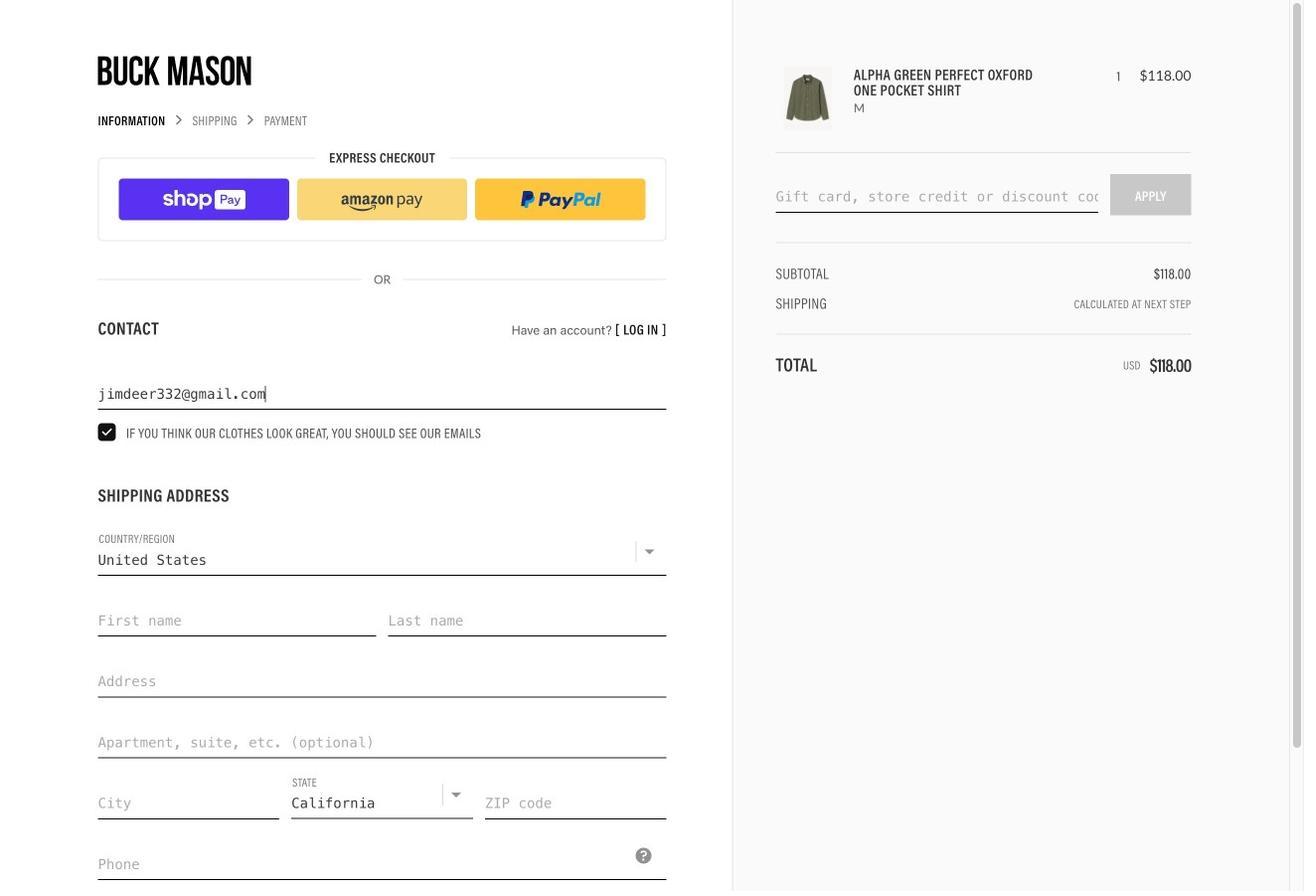 Task type: locate. For each thing, give the bounding box(es) containing it.
Email email field
[[98, 361, 667, 410]]

None checkbox
[[98, 423, 116, 441]]

City text field
[[98, 770, 280, 819]]

0 vertical spatial list
[[98, 113, 667, 127]]

ZIP code text field
[[485, 770, 667, 819]]

1 horizontal spatial svg image
[[246, 115, 256, 125]]

1 vertical spatial list
[[119, 179, 646, 220]]

2 horizontal spatial svg image
[[1035, 146, 1047, 157]]

svg image
[[174, 115, 184, 125], [246, 115, 256, 125], [1035, 146, 1047, 157]]

more information image
[[636, 848, 652, 864]]

main content
[[89, 0, 732, 891]]

Address text field
[[98, 648, 667, 697]]

Phone telephone field
[[98, 831, 667, 880]]

Last name text field
[[388, 587, 667, 636]]

product flat image
[[784, 66, 832, 130]]

list
[[98, 113, 667, 127], [119, 179, 646, 220]]



Task type: vqa. For each thing, say whether or not it's contained in the screenshot.
Phone phone field
yes



Task type: describe. For each thing, give the bounding box(es) containing it.
go to homepage image
[[98, 56, 251, 86]]

First name text field
[[98, 587, 376, 636]]

0 horizontal spatial svg image
[[174, 115, 184, 125]]

Apartment, suite, etc. (optional) text field
[[98, 709, 667, 758]]

Gift card, store credit or discount code text field
[[776, 174, 1099, 213]]



